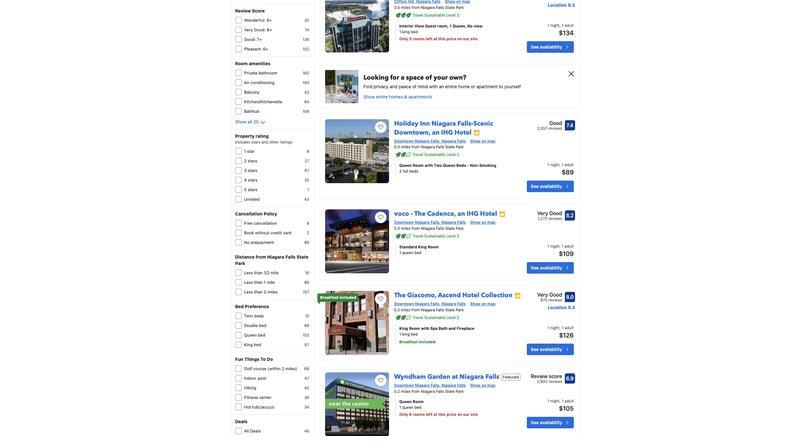 Task type: locate. For each thing, give the bounding box(es) containing it.
1 show on map from the top
[[471, 139, 496, 144]]

queen down standard
[[403, 251, 414, 255]]

with for inn
[[425, 163, 433, 168]]

0 vertical spatial this
[[439, 36, 446, 41]]

1 vertical spatial review
[[531, 374, 548, 380]]

10
[[305, 314, 309, 319]]

the left giacomo,
[[395, 291, 406, 300]]

availability down 1 night , 1 adult $109
[[540, 265, 563, 271]]

5 , from the top
[[560, 399, 561, 404]]

5 see availability link from the top
[[527, 417, 574, 429]]

night inside 1 night , 1 adult $134
[[551, 23, 560, 28]]

1 vertical spatial this
[[439, 412, 446, 417]]

good: left 7+
[[244, 37, 256, 42]]

1 vertical spatial of
[[413, 84, 417, 89]]

1 vertical spatial very good element
[[538, 291, 563, 299]]

1 horizontal spatial 5
[[410, 36, 412, 41]]

mile down 1/2
[[267, 280, 275, 285]]

site
[[471, 36, 478, 41], [471, 412, 478, 417]]

0 vertical spatial 35
[[305, 18, 309, 23]]

good inside 'very good 870 reviews'
[[550, 292, 563, 298]]

2 vertical spatial good
[[550, 292, 563, 298]]

night inside 1 night , 1 adult $105
[[551, 399, 560, 404]]

to
[[261, 357, 266, 362]]

this property is part of our preferred partner program. it's committed to providing excellent service and good value. it'll pay us a higher commission if you make a booking. image
[[500, 211, 506, 218], [500, 211, 506, 218], [515, 293, 521, 299]]

0 vertical spatial less
[[244, 270, 253, 276]]

4 reviews from the top
[[549, 380, 563, 384]]

very good element
[[538, 210, 563, 217], [538, 291, 563, 299]]

1 horizontal spatial 3
[[457, 13, 460, 17]]

state
[[446, 5, 455, 10], [446, 145, 455, 150], [446, 226, 455, 231], [297, 254, 309, 260], [446, 308, 455, 313], [446, 389, 455, 394]]

1 map from the top
[[488, 139, 496, 144]]

1 see availability link from the top
[[527, 41, 574, 53]]

homes
[[389, 94, 403, 99]]

1 price from the top
[[447, 36, 457, 41]]

1 adult from the top
[[565, 23, 574, 28]]

availability for holiday inn niagara falls-scenic downtown, an ihg hotel
[[540, 184, 563, 189]]

queen inside queen room 1 queen bed only 6 rooms left at this price on our site
[[403, 405, 414, 410]]

room inside king room with spa bath and fireplace 1 king bed breakfast included
[[409, 326, 420, 331]]

bed inside king room with spa bath and fireplace 1 king bed breakfast included
[[411, 332, 418, 337]]

rooms inside queen room 1 queen bed only 6 rooms left at this price on our site
[[413, 412, 425, 417]]

0 vertical spatial deals
[[235, 419, 248, 425]]

2 our from the top
[[464, 412, 470, 417]]

queen for queen room 1 queen bed only 6 rooms left at this price on our site
[[400, 400, 412, 404]]

stars up unrated
[[248, 187, 258, 192]]

0 vertical spatial an
[[439, 84, 444, 89]]

room inside queen room 1 queen bed only 6 rooms left at this price on our site
[[413, 400, 424, 404]]

travel down giacomo,
[[413, 316, 424, 320]]

holiday inn niagara falls-scenic downtown, an ihg hotel image
[[325, 119, 389, 183]]

0.3 miles from niagara falls state park up two at the right
[[395, 145, 464, 150]]

2 vertical spatial and
[[449, 326, 456, 331]]

74
[[305, 28, 309, 32]]

entire inside button
[[376, 94, 388, 99]]

see availability for the giacomo, ascend hotel collection
[[531, 347, 563, 352]]

see for voco - the cadence, an ihg hotel
[[531, 265, 539, 271]]

downtown for voco
[[395, 220, 414, 225]]

1 queen from the top
[[403, 251, 414, 255]]

very inside 'very good 870 reviews'
[[538, 292, 549, 298]]

site down queen room link
[[471, 412, 478, 417]]

voco - the cadence, an ihg hotel image
[[325, 210, 389, 274]]

very
[[244, 27, 253, 32], [538, 211, 549, 216], [538, 292, 549, 298]]

from down 'wyndham'
[[412, 389, 420, 394]]

good for 8.0
[[550, 292, 563, 298]]

40
[[305, 386, 309, 391]]

stars up 4 stars
[[248, 168, 258, 173]]

3 downtown niagara falls, niagara falls from the top
[[395, 302, 466, 307]]

niagara inside distance from niagara falls state park
[[267, 254, 285, 260]]

3 falls, from the top
[[431, 302, 441, 307]]

0 vertical spatial and
[[390, 84, 398, 89]]

queen
[[400, 163, 412, 168], [443, 163, 456, 168], [244, 333, 257, 338], [400, 400, 412, 404]]

0 vertical spatial queen
[[403, 251, 414, 255]]

beds inside the queen room with two queen beds - non-smoking 2 full beds
[[410, 169, 419, 174]]

2 0.2 miles from niagara falls state park from the top
[[395, 389, 464, 394]]

review up wonderful:
[[235, 8, 251, 13]]

space
[[406, 73, 424, 82]]

86 for less than 1 mile
[[305, 280, 309, 285]]

adult inside 1 night , 1 adult $109
[[565, 244, 574, 249]]

86
[[305, 240, 309, 245], [305, 280, 309, 285]]

2 vertical spatial very
[[538, 292, 549, 298]]

see availability down 1 night , 1 adult $134
[[531, 44, 563, 49]]

0 vertical spatial king
[[418, 245, 427, 250]]

show on map
[[471, 139, 496, 144], [471, 220, 496, 225], [471, 302, 496, 307], [471, 383, 496, 388]]

4 downtown from the top
[[395, 383, 414, 388]]

2 reviews from the top
[[549, 216, 563, 221]]

4 see availability from the top
[[531, 347, 563, 352]]

1 very good element from the top
[[538, 210, 563, 217]]

very for 8.0
[[538, 292, 549, 298]]

5 down interior
[[410, 36, 412, 41]]

sustainable for ascend
[[425, 316, 446, 320]]

show for wyndham garden at niagara falls
[[471, 383, 481, 388]]

1 horizontal spatial the
[[415, 210, 426, 218]]

adult inside 1 night , 1 adult $89
[[565, 163, 574, 167]]

0 vertical spatial very
[[244, 27, 253, 32]]

0 vertical spatial hotel
[[455, 128, 472, 137]]

of
[[426, 73, 432, 82], [413, 84, 417, 89]]

0 horizontal spatial and
[[262, 140, 268, 145]]

84
[[305, 100, 309, 104]]

3 reviews from the top
[[549, 298, 563, 303]]

0 vertical spatial site
[[471, 36, 478, 41]]

miles down downtown,
[[401, 145, 411, 150]]

3 downtown from the top
[[395, 302, 414, 307]]

1 vertical spatial 9.3
[[568, 305, 576, 310]]

see availability for holiday inn niagara falls-scenic downtown, an ihg hotel
[[531, 184, 563, 189]]

0 horizontal spatial beds
[[254, 314, 264, 319]]

bed inside queen room 1 queen bed only 6 rooms left at this price on our site
[[415, 405, 422, 410]]

queen room 1 queen bed only 6 rooms left at this price on our site
[[400, 400, 478, 417]]

travel sustainable level 2 for ascend
[[413, 316, 460, 320]]

see availability link
[[527, 41, 574, 53], [527, 181, 574, 192], [527, 262, 574, 274], [527, 344, 574, 356], [527, 417, 574, 429]]

property
[[235, 133, 255, 139]]

0 vertical spatial the
[[415, 210, 426, 218]]

1 sustainable from the top
[[425, 13, 446, 17]]

very inside very good 1,272 reviews
[[538, 211, 549, 216]]

0.3 for holiday inn niagara falls-scenic downtown, an ihg hotel
[[395, 145, 400, 150]]

star
[[247, 149, 255, 154]]

night inside 1 night , 1 adult $89
[[551, 163, 560, 167]]

golf
[[244, 366, 252, 372]]

5 availability from the top
[[540, 420, 563, 426]]

1 vertical spatial 86
[[305, 280, 309, 285]]

0 vertical spatial 5
[[410, 36, 412, 41]]

at down guest
[[434, 36, 438, 41]]

0 vertical spatial 87
[[305, 168, 309, 173]]

with right mind
[[430, 84, 438, 89]]

and right bath
[[449, 326, 456, 331]]

2 down 1 star
[[244, 158, 247, 164]]

show all 25
[[235, 119, 259, 124]]

3 less from the top
[[244, 290, 253, 295]]

queen up the full
[[400, 163, 412, 168]]

downtown niagara falls, niagara falls for garden
[[395, 383, 466, 388]]

travel sustainable level 2 up two at the right
[[413, 152, 460, 157]]

2 travel from the top
[[413, 152, 424, 157]]

2,557
[[538, 126, 548, 131]]

hot tub/jacuzzi
[[244, 405, 275, 410]]

park for the giacomo, ascend hotel collection
[[456, 308, 464, 313]]

show for holiday inn niagara falls-scenic downtown, an ihg hotel
[[471, 139, 481, 144]]

2 vertical spatial king
[[244, 342, 253, 348]]

0 vertical spatial included
[[340, 295, 357, 300]]

2 vertical spatial hotel
[[463, 291, 480, 300]]

hot
[[244, 405, 251, 410]]

see availability link down 1 night , 1 adult $105 at the bottom right
[[527, 417, 574, 429]]

4 show on map from the top
[[471, 383, 496, 388]]

good left 7.4
[[550, 120, 563, 126]]

0 vertical spatial location
[[548, 2, 567, 8]]

and down for
[[390, 84, 398, 89]]

room left "spa"
[[409, 326, 420, 331]]

2 price from the top
[[447, 412, 457, 417]]

see availability down 1 night , 1 adult $109
[[531, 265, 563, 271]]

of left mind
[[413, 84, 417, 89]]

show down scenic
[[471, 139, 481, 144]]

1 vertical spatial with
[[425, 163, 433, 168]]

1 0.2 miles from niagara falls state park from the top
[[395, 308, 464, 313]]

level up queen room with two queen beds - non-smoking link
[[447, 152, 456, 157]]

0 vertical spatial 0.3 miles from niagara falls state park
[[395, 145, 464, 150]]

stars down star
[[248, 158, 258, 164]]

niagara inside holiday inn niagara falls-scenic downtown, an ihg hotel
[[432, 119, 456, 128]]

6+
[[263, 46, 269, 52]]

night for voco - the cadence, an ihg hotel
[[551, 244, 560, 249]]

3 map from the top
[[488, 302, 496, 307]]

review for score
[[235, 8, 251, 13]]

3 see availability link from the top
[[527, 262, 574, 274]]

miles)
[[286, 366, 297, 372]]

0.3 miles from niagara falls state park down cadence,
[[395, 226, 464, 231]]

wyndham
[[395, 373, 426, 381]]

1 vertical spatial breakfast
[[400, 340, 418, 345]]

sustainable
[[425, 13, 446, 17], [425, 152, 446, 157], [425, 234, 446, 239], [425, 316, 446, 320]]

1 star
[[244, 149, 255, 154]]

park for voco - the cadence, an ihg hotel
[[456, 226, 464, 231]]

1 falls, from the top
[[431, 139, 441, 144]]

2 left 'miles)'
[[282, 366, 285, 372]]

room left two at the right
[[413, 163, 424, 168]]

1 vertical spatial queen
[[403, 405, 414, 410]]

less for less than 2 miles
[[244, 290, 253, 295]]

night for wyndham garden at niagara falls
[[551, 399, 560, 404]]

only
[[400, 36, 409, 41], [400, 412, 409, 417]]

0 vertical spatial 86
[[305, 240, 309, 245]]

0 vertical spatial 0.2 miles from niagara falls state park
[[395, 308, 464, 313]]

miles for wyndham
[[401, 389, 411, 394]]

0 horizontal spatial entire
[[376, 94, 388, 99]]

only inside queen room 1 queen bed only 6 rooms left at this price on our site
[[400, 412, 409, 417]]

property rating includes stars and other ratings
[[235, 133, 293, 145]]

(within
[[268, 366, 281, 372]]

show on map for collection
[[471, 302, 496, 307]]

1 87 from the top
[[305, 168, 309, 173]]

state for wyndham
[[446, 389, 455, 394]]

travel for -
[[413, 234, 424, 239]]

queen inside queen room 1 queen bed only 6 rooms left at this price on our site
[[400, 400, 412, 404]]

downtown down giacomo,
[[395, 302, 414, 307]]

queen inside standard king room 1 queen bed
[[403, 251, 414, 255]]

privacy
[[374, 84, 389, 89]]

free
[[244, 221, 253, 226]]

87 down 27
[[305, 168, 309, 173]]

, for voco - the cadence, an ihg hotel
[[560, 244, 561, 249]]

travel down downtown,
[[413, 152, 424, 157]]

show on map for scenic
[[471, 139, 496, 144]]

miles for holiday
[[401, 145, 411, 150]]

9.3 down 8.0
[[568, 305, 576, 310]]

0 vertical spatial price
[[447, 36, 457, 41]]

park up queen room link
[[456, 389, 464, 394]]

queen for queen room with two queen beds - non-smoking 2 full beds
[[400, 163, 412, 168]]

0 vertical spatial good:
[[254, 27, 266, 32]]

1 vertical spatial 87
[[305, 343, 309, 348]]

travel up view
[[413, 13, 424, 17]]

see availability link down 1 night , 1 adult $89
[[527, 181, 574, 192]]

site inside queen room 1 queen bed only 6 rooms left at this price on our site
[[471, 412, 478, 417]]

travel for giacomo,
[[413, 316, 424, 320]]

price down queen room link
[[447, 412, 457, 417]]

with inside the looking for a space of your own? find privacy and peace of mind with an entire home or apartment to yourself
[[430, 84, 438, 89]]

beds down preference
[[254, 314, 264, 319]]

view
[[415, 24, 424, 28]]

1 king from the top
[[403, 29, 410, 34]]

included
[[340, 295, 357, 300], [419, 340, 436, 345]]

2 king from the top
[[403, 332, 410, 337]]

show down the find
[[364, 94, 375, 99]]

show entire homes & apartments button
[[364, 94, 432, 100]]

our down queen room link
[[464, 412, 470, 417]]

rooms
[[413, 36, 425, 41], [413, 412, 425, 417]]

1 good from the top
[[550, 120, 563, 126]]

hotel
[[455, 128, 472, 137], [481, 210, 498, 218], [463, 291, 480, 300]]

35 up 43
[[305, 178, 309, 183]]

2 less from the top
[[244, 280, 253, 285]]

1 , from the top
[[560, 23, 561, 28]]

map for holiday inn niagara falls-scenic downtown, an ihg hotel
[[488, 139, 496, 144]]

5 night from the top
[[551, 399, 560, 404]]

travel sustainable level 2 up "spa"
[[413, 316, 460, 320]]

0 vertical spatial very good element
[[538, 210, 563, 217]]

4 , from the top
[[560, 326, 561, 331]]

3
[[457, 13, 460, 17], [244, 168, 247, 173]]

night inside 1 night , 1 adult $109
[[551, 244, 560, 249]]

5 see from the top
[[531, 420, 539, 426]]

this property is part of our preferred partner program. it's committed to providing excellent service and good value. it'll pay us a higher commission if you make a booking. image
[[474, 130, 480, 136], [474, 130, 480, 136], [515, 293, 521, 299]]

0 horizontal spatial 6
[[307, 149, 309, 154]]

falls down ascend
[[436, 308, 445, 313]]

miles right the 0.5
[[401, 5, 411, 10]]

good for 8.2
[[550, 211, 563, 216]]

reviews inside very good 1,272 reviews
[[549, 216, 563, 221]]

left inside queen room 1 queen bed only 6 rooms left at this price on our site
[[426, 412, 433, 417]]

level up king room with spa bath and fireplace link
[[447, 316, 456, 320]]

1 horizontal spatial no
[[468, 24, 473, 28]]

ihg
[[442, 128, 453, 137], [467, 210, 479, 218]]

voco
[[395, 210, 410, 218]]

availability down 1 night , 1 adult $134
[[540, 44, 563, 49]]

1 night from the top
[[551, 23, 560, 28]]

downtown for the
[[395, 302, 414, 307]]

reviews inside review score 2,900 reviews
[[549, 380, 563, 384]]

1 only from the top
[[400, 36, 409, 41]]

3 sustainable from the top
[[425, 234, 446, 239]]

, inside 1 night , 1 adult $105
[[560, 399, 561, 404]]

map for the giacomo, ascend hotel collection
[[488, 302, 496, 307]]

adult up "$89"
[[565, 163, 574, 167]]

falls inside distance from niagara falls state park
[[286, 254, 296, 260]]

0 vertical spatial travel sustainable level 2
[[413, 152, 460, 157]]

review
[[235, 8, 251, 13], [531, 374, 548, 380]]

park up beds
[[456, 145, 464, 150]]

0.3 miles from niagara falls state park for niagara
[[395, 145, 464, 150]]

3 , from the top
[[560, 244, 561, 249]]

mile for less than 1/2 mile
[[271, 270, 279, 276]]

travel for inn
[[413, 152, 424, 157]]

scored 6.9 element
[[565, 374, 576, 384]]

3 see from the top
[[531, 265, 539, 271]]

show inside show entire homes & apartments button
[[364, 94, 375, 99]]

travel up standard king room 1 queen bed
[[413, 234, 424, 239]]

adult up '$134'
[[565, 23, 574, 28]]

1 horizontal spatial 6
[[410, 412, 412, 417]]

adult up $105 in the right bottom of the page
[[565, 399, 574, 404]]

0 vertical spatial ihg
[[442, 128, 453, 137]]

0 vertical spatial location 9.3
[[548, 2, 576, 8]]

room down 'wyndham'
[[413, 400, 424, 404]]

see availability
[[531, 44, 563, 49], [531, 184, 563, 189], [531, 265, 563, 271], [531, 347, 563, 352], [531, 420, 563, 426]]

86 down 16
[[305, 280, 309, 285]]

standard king room 1 queen bed
[[400, 245, 439, 255]]

35 for wonderful: 9+
[[305, 18, 309, 23]]

2 downtown niagara falls, niagara falls from the top
[[395, 220, 466, 225]]

0 vertical spatial only
[[400, 36, 409, 41]]

0 vertical spatial good
[[550, 120, 563, 126]]

3 see availability from the top
[[531, 265, 563, 271]]

, inside 1 night , 1 adult $109
[[560, 244, 561, 249]]

2 vertical spatial an
[[458, 210, 466, 218]]

breakfast inside king room with spa bath and fireplace 1 king bed breakfast included
[[400, 340, 418, 345]]

stars inside the property rating includes stars and other ratings
[[252, 140, 261, 145]]

falls, down cadence,
[[431, 220, 441, 225]]

reviews inside 'very good 870 reviews'
[[549, 298, 563, 303]]

see availability link down 1 night , 1 adult $126 in the right of the page
[[527, 344, 574, 356]]

1 reviews from the top
[[549, 126, 563, 131]]

good right the 1,272
[[550, 211, 563, 216]]

1 vertical spatial price
[[447, 412, 457, 417]]

king inside king room with spa bath and fireplace 1 king bed breakfast included
[[400, 326, 408, 331]]

show on map for falls
[[471, 383, 496, 388]]

0 vertical spatial rooms
[[413, 36, 425, 41]]

35
[[305, 18, 309, 23], [305, 178, 309, 183]]

2 queen from the top
[[403, 405, 414, 410]]

review for score
[[531, 374, 548, 380]]

2 very good element from the top
[[538, 291, 563, 299]]

, inside 1 night , 1 adult $126
[[560, 326, 561, 331]]

show for voco - the cadence, an ihg hotel
[[471, 220, 481, 225]]

less down less than 1 mile
[[244, 290, 253, 295]]

downtown niagara falls, niagara falls for giacomo,
[[395, 302, 466, 307]]

0 vertical spatial 9.3
[[568, 2, 576, 8]]

0 vertical spatial -
[[468, 163, 469, 168]]

this property is part of our preferred partner program. it's committed to providing excellent service and good value. it'll pay us a higher commission if you make a booking. image for hotel
[[515, 293, 521, 299]]

conditioning
[[251, 80, 275, 85]]

2 left the full
[[400, 169, 402, 174]]

0 vertical spatial entire
[[446, 84, 457, 89]]

0 horizontal spatial deals
[[235, 419, 248, 425]]

on inside interior view guest room, 1 queen, no view 1 king bed only 5 rooms left at this price on our site
[[458, 36, 463, 41]]

night inside 1 night , 1 adult $126
[[551, 326, 560, 331]]

2 falls, from the top
[[431, 220, 441, 225]]

good
[[550, 120, 563, 126], [550, 211, 563, 216], [550, 292, 563, 298]]

0.3 miles from niagara falls state park
[[395, 145, 464, 150], [395, 226, 464, 231]]

adult for wyndham garden at niagara falls
[[565, 399, 574, 404]]

at
[[434, 36, 438, 41], [452, 373, 458, 381], [434, 412, 438, 417]]

1 vertical spatial less
[[244, 280, 253, 285]]

of up mind
[[426, 73, 432, 82]]

1 horizontal spatial ihg
[[467, 210, 479, 218]]

2 horizontal spatial king
[[418, 245, 427, 250]]

0 vertical spatial review
[[235, 8, 251, 13]]

park up standard king room link
[[456, 226, 464, 231]]

2 only from the top
[[400, 412, 409, 417]]

good right 870
[[550, 292, 563, 298]]

4 sustainable from the top
[[425, 316, 446, 320]]

location 9.3
[[548, 2, 576, 8], [548, 305, 576, 310]]

on for collection
[[482, 302, 487, 307]]

1 vertical spatial good
[[550, 211, 563, 216]]

sustainable for niagara
[[425, 152, 446, 157]]

policy
[[264, 211, 277, 217]]

0 vertical spatial king
[[403, 29, 410, 34]]

5 see availability from the top
[[531, 420, 563, 426]]

score
[[550, 374, 563, 380]]

reviews for 8.2
[[549, 216, 563, 221]]

scored 7.4 element
[[565, 120, 576, 130]]

2 travel sustainable level 2 from the top
[[413, 234, 460, 239]]

and
[[390, 84, 398, 89], [262, 140, 268, 145], [449, 326, 456, 331]]

0 horizontal spatial review
[[235, 8, 251, 13]]

from for wyndham
[[412, 389, 420, 394]]

review inside review score 2,900 reviews
[[531, 374, 548, 380]]

1 vertical spatial the
[[395, 291, 406, 300]]

3 level from the top
[[447, 234, 456, 239]]

2 good from the top
[[550, 211, 563, 216]]

0 horizontal spatial 3
[[244, 168, 247, 173]]

only inside interior view guest room, 1 queen, no view 1 king bed only 5 rooms left at this price on our site
[[400, 36, 409, 41]]

2 show on map from the top
[[471, 220, 496, 225]]

downtown niagara falls, niagara falls for inn
[[395, 139, 466, 144]]

than for 2
[[254, 290, 263, 295]]

mind
[[418, 84, 428, 89]]

1 vertical spatial king
[[400, 326, 408, 331]]

room inside the queen room with two queen beds - non-smoking 2 full beds
[[413, 163, 424, 168]]

4 adult from the top
[[565, 326, 574, 331]]

level for hotel
[[447, 316, 456, 320]]

falls
[[436, 5, 445, 10], [458, 139, 466, 144], [436, 145, 445, 150], [458, 220, 466, 225], [436, 226, 445, 231], [286, 254, 296, 260], [458, 302, 466, 307], [436, 308, 445, 313], [486, 373, 500, 381], [458, 383, 466, 388], [436, 389, 445, 394]]

with left "spa"
[[421, 326, 430, 331]]

all
[[244, 429, 249, 434]]

the inside "link"
[[395, 291, 406, 300]]

1 vertical spatial our
[[464, 412, 470, 417]]

4 travel from the top
[[413, 316, 424, 320]]

106
[[303, 109, 309, 114]]

reviews right 2,557
[[549, 126, 563, 131]]

3 good from the top
[[550, 292, 563, 298]]

site inside interior view guest room, 1 queen, no view 1 king bed only 5 rooms left at this price on our site
[[471, 36, 478, 41]]

no down book
[[244, 240, 250, 245]]

0 vertical spatial left
[[426, 36, 433, 41]]

king down queen bed
[[244, 342, 253, 348]]

wyndham garden at niagara falls link
[[395, 370, 500, 381]]

0 vertical spatial no
[[468, 24, 473, 28]]

1 inside standard king room 1 queen bed
[[400, 251, 402, 255]]

87 for 3 stars
[[305, 168, 309, 173]]

4 downtown niagara falls, niagara falls from the top
[[395, 383, 466, 388]]

review score
[[235, 8, 265, 13]]

2 0.3 from the top
[[395, 226, 400, 231]]

1 vertical spatial 0.2
[[395, 389, 400, 394]]

queen
[[403, 251, 414, 255], [403, 405, 414, 410]]

with inside king room with spa bath and fireplace 1 king bed breakfast included
[[421, 326, 430, 331]]

downtown niagara falls, niagara falls down giacomo,
[[395, 302, 466, 307]]

2 35 from the top
[[305, 178, 309, 183]]

bed
[[235, 304, 244, 309]]

0.2 for the
[[395, 308, 400, 313]]

1 downtown from the top
[[395, 139, 414, 144]]

twin
[[244, 314, 253, 319]]

4 see availability link from the top
[[527, 344, 574, 356]]

9.3
[[568, 2, 576, 8], [568, 305, 576, 310]]

1 inside queen room 1 queen bed only 6 rooms left at this price on our site
[[400, 405, 402, 410]]

1 0.3 miles from niagara falls state park from the top
[[395, 145, 464, 150]]

1 vertical spatial 3
[[244, 168, 247, 173]]

1 vertical spatial king
[[403, 332, 410, 337]]

1 vertical spatial an
[[432, 128, 440, 137]]

1 our from the top
[[464, 36, 470, 41]]

5 adult from the top
[[565, 399, 574, 404]]

1 horizontal spatial entire
[[446, 84, 457, 89]]

adult inside 1 night , 1 adult $126
[[565, 326, 574, 331]]

1 location from the top
[[548, 2, 567, 8]]

1 35 from the top
[[305, 18, 309, 23]]

1 vertical spatial rooms
[[413, 412, 425, 417]]

1 vertical spatial included
[[419, 340, 436, 345]]

holiday inn niagara falls-scenic downtown, an ihg hotel
[[395, 119, 494, 137]]

stars right 4
[[248, 178, 258, 183]]

1 horizontal spatial review
[[531, 374, 548, 380]]

show left 'all'
[[235, 119, 247, 124]]

less for less than 1/2 mile
[[244, 270, 253, 276]]

an right cadence,
[[458, 210, 466, 218]]

and inside the looking for a space of your own? find privacy and peace of mind with an entire home or apartment to yourself
[[390, 84, 398, 89]]

from down giacomo,
[[412, 308, 420, 313]]

room for the
[[409, 326, 420, 331]]

night for the giacomo, ascend hotel collection
[[551, 326, 560, 331]]

our inside interior view guest room, 1 queen, no view 1 king bed only 5 rooms left at this price on our site
[[464, 36, 470, 41]]

4 map from the top
[[488, 383, 496, 388]]

sustainable down 0.5 miles from niagara falls state park
[[425, 13, 446, 17]]

2 86 from the top
[[305, 280, 309, 285]]

state up queen room with two queen beds - non-smoking link
[[446, 145, 455, 150]]

show on map for an
[[471, 220, 496, 225]]

site down view
[[471, 36, 478, 41]]

1 downtown niagara falls, niagara falls from the top
[[395, 139, 466, 144]]

2 see availability from the top
[[531, 184, 563, 189]]

1 vertical spatial very
[[538, 211, 549, 216]]

falls down card
[[286, 254, 296, 260]]

1 travel sustainable level 2 from the top
[[413, 152, 460, 157]]

no left view
[[468, 24, 473, 28]]

stars
[[252, 140, 261, 145], [248, 158, 258, 164], [248, 168, 258, 173], [248, 178, 258, 183], [248, 187, 258, 192]]

0 vertical spatial our
[[464, 36, 470, 41]]

downtown niagara falls, niagara falls down cadence,
[[395, 220, 466, 225]]

3 travel from the top
[[413, 234, 424, 239]]

left down queen room link
[[426, 412, 433, 417]]

1 vertical spatial 5
[[244, 187, 247, 192]]

1 vertical spatial location
[[548, 305, 567, 310]]

see availability link for holiday inn niagara falls-scenic downtown, an ihg hotel
[[527, 181, 574, 192]]

0 horizontal spatial breakfast
[[320, 295, 339, 300]]

0 vertical spatial at
[[434, 36, 438, 41]]

all deals
[[244, 429, 261, 434]]

4 night from the top
[[551, 326, 560, 331]]

price inside queen room 1 queen bed only 6 rooms left at this price on our site
[[447, 412, 457, 417]]

5 inside interior view guest room, 1 queen, no view 1 king bed only 5 rooms left at this price on our site
[[410, 36, 412, 41]]

1 vertical spatial -
[[411, 210, 413, 218]]

adult inside 1 night , 1 adult $134
[[565, 23, 574, 28]]

travel sustainable level 2 for niagara
[[413, 152, 460, 157]]

2 see from the top
[[531, 184, 539, 189]]

2 night from the top
[[551, 163, 560, 167]]

, inside 1 night , 1 adult $89
[[560, 163, 561, 167]]

1 vertical spatial 0.3 miles from niagara falls state park
[[395, 226, 464, 231]]

4 falls, from the top
[[431, 383, 441, 388]]

show
[[364, 94, 375, 99], [235, 119, 247, 124], [471, 139, 481, 144], [471, 220, 481, 225], [471, 302, 481, 307], [471, 383, 481, 388]]

downtown
[[395, 139, 414, 144], [395, 220, 414, 225], [395, 302, 414, 307], [395, 383, 414, 388]]

king left "spa"
[[400, 326, 408, 331]]

see
[[531, 44, 539, 49], [531, 184, 539, 189], [531, 265, 539, 271], [531, 347, 539, 352], [531, 420, 539, 426]]

1 vertical spatial 6
[[410, 412, 412, 417]]

1 86 from the top
[[305, 240, 309, 245]]

falls, for niagara
[[431, 139, 441, 144]]

see availability down 1 night , 1 adult $105 at the bottom right
[[531, 420, 563, 426]]

with inside the queen room with two queen beds - non-smoking 2 full beds
[[425, 163, 433, 168]]

0 vertical spatial beds
[[410, 169, 419, 174]]

show down voco - the cadence, an ihg hotel
[[471, 220, 481, 225]]

very for 8.2
[[538, 211, 549, 216]]

this inside queen room 1 queen bed only 6 rooms left at this price on our site
[[439, 412, 446, 417]]

falls up travel sustainable level 3
[[436, 5, 445, 10]]

falls,
[[431, 139, 441, 144], [431, 220, 441, 225], [431, 302, 441, 307], [431, 383, 441, 388]]

sustainable up two at the right
[[425, 152, 446, 157]]

miles for the
[[401, 308, 411, 313]]

state for holiday
[[446, 145, 455, 150]]

entire down privacy at the left top of the page
[[376, 94, 388, 99]]

, inside 1 night , 1 adult $134
[[560, 23, 561, 28]]

1 0.3 from the top
[[395, 145, 400, 150]]

1 horizontal spatial breakfast
[[400, 340, 418, 345]]

1 vertical spatial 0.2 miles from niagara falls state park
[[395, 389, 464, 394]]

0 vertical spatial than
[[254, 270, 263, 276]]

do
[[267, 357, 273, 362]]

state down voco - the cadence, an ihg hotel
[[446, 226, 455, 231]]

room right standard
[[428, 245, 439, 250]]

very good element left scored 8.0 element on the right of page
[[538, 291, 563, 299]]

2 level from the top
[[447, 152, 456, 157]]

room amenities
[[235, 61, 271, 66]]

adult inside 1 night , 1 adult $105
[[565, 399, 574, 404]]

good element
[[538, 119, 563, 127]]

reviews for 8.0
[[549, 298, 563, 303]]

1 than from the top
[[254, 270, 263, 276]]

map
[[488, 139, 496, 144], [488, 220, 496, 225], [488, 302, 496, 307], [488, 383, 496, 388]]

looking for a space of your own? find privacy and peace of mind with an entire home or apartment to yourself
[[364, 73, 521, 89]]

0.2 miles from niagara falls state park down garden
[[395, 389, 464, 394]]

ihg inside holiday inn niagara falls-scenic downtown, an ihg hotel
[[442, 128, 453, 137]]

3 adult from the top
[[565, 244, 574, 249]]

3 show on map from the top
[[471, 302, 496, 307]]

3 up queen, on the top right of page
[[457, 13, 460, 17]]

park for holiday inn niagara falls-scenic downtown, an ihg hotel
[[456, 145, 464, 150]]

2 0.2 from the top
[[395, 389, 400, 394]]

2 inside the queen room with two queen beds - non-smoking 2 full beds
[[400, 169, 402, 174]]

0.3 miles from niagara falls state park for the
[[395, 226, 464, 231]]

2 87 from the top
[[305, 343, 309, 348]]

2 availability from the top
[[540, 184, 563, 189]]

1 travel from the top
[[413, 13, 424, 17]]

2 see availability link from the top
[[527, 181, 574, 192]]

at right garden
[[452, 373, 458, 381]]

2 map from the top
[[488, 220, 496, 225]]

3 availability from the top
[[540, 265, 563, 271]]

see availability link for wyndham garden at niagara falls
[[527, 417, 574, 429]]

left inside interior view guest room, 1 queen, no view 1 king bed only 5 rooms left at this price on our site
[[426, 36, 433, 41]]

from inside distance from niagara falls state park
[[256, 254, 266, 260]]

adult for voco - the cadence, an ihg hotel
[[565, 244, 574, 249]]

1 vertical spatial beds
[[254, 314, 264, 319]]

good inside very good 1,272 reviews
[[550, 211, 563, 216]]



Task type: describe. For each thing, give the bounding box(es) containing it.
king inside king room with spa bath and fireplace 1 king bed breakfast included
[[403, 332, 410, 337]]

downtown,
[[395, 128, 431, 137]]

kitchen/kitchenette
[[244, 99, 283, 104]]

2 down 8
[[307, 231, 309, 236]]

falls left featured
[[486, 373, 500, 381]]

2 location 9.3 from the top
[[548, 305, 576, 310]]

wonderful: 9+
[[244, 18, 272, 23]]

and inside king room with spa bath and fireplace 1 king bed breakfast included
[[449, 326, 456, 331]]

two
[[434, 163, 442, 168]]

stars for 4 stars
[[248, 178, 258, 183]]

king room with spa bath and fireplace link
[[400, 326, 508, 332]]

credit
[[271, 230, 282, 236]]

than for 1
[[254, 280, 263, 285]]

34
[[305, 405, 309, 410]]

, for holiday inn niagara falls-scenic downtown, an ihg hotel
[[560, 163, 561, 167]]

smoking
[[480, 163, 497, 168]]

on inside queen room 1 queen bed only 6 rooms left at this price on our site
[[458, 412, 463, 417]]

king room with spa bath and fireplace 1 king bed breakfast included
[[400, 326, 475, 345]]

see for wyndham garden at niagara falls
[[531, 420, 539, 426]]

see availability for voco - the cadence, an ihg hotel
[[531, 265, 563, 271]]

standard
[[400, 245, 417, 250]]

twin beds
[[244, 314, 264, 319]]

bed preference
[[235, 304, 269, 309]]

87 for king bed
[[305, 343, 309, 348]]

0 horizontal spatial of
[[413, 84, 417, 89]]

room for holiday
[[413, 163, 424, 168]]

air
[[244, 80, 250, 85]]

0.3 for voco - the cadence, an ihg hotel
[[395, 226, 400, 231]]

from for holiday
[[412, 145, 420, 150]]

falls down voco - the cadence, an ihg hotel
[[458, 220, 466, 225]]

sustainable for the
[[425, 234, 446, 239]]

0.2 miles from niagara falls state park for garden
[[395, 389, 464, 394]]

collection
[[481, 291, 513, 300]]

1/2
[[264, 270, 270, 276]]

falls down 'wyndham garden at niagara falls'
[[458, 383, 466, 388]]

adult for the giacomo, ascend hotel collection
[[565, 326, 574, 331]]

prepayment
[[251, 240, 274, 245]]

7+
[[257, 37, 262, 42]]

2 9.3 from the top
[[568, 305, 576, 310]]

1 horizontal spatial of
[[426, 73, 432, 82]]

see for holiday inn niagara falls-scenic downtown, an ihg hotel
[[531, 184, 539, 189]]

distance from niagara falls state park
[[235, 254, 309, 266]]

queen bed
[[244, 333, 266, 338]]

the giacomo, ascend hotel collection
[[395, 291, 513, 300]]

193
[[303, 80, 309, 85]]

cancellation
[[254, 221, 277, 226]]

1 availability from the top
[[540, 44, 563, 49]]

bed inside standard king room 1 queen bed
[[415, 251, 422, 255]]

show all 25 button
[[235, 119, 267, 126]]

availability for wyndham garden at niagara falls
[[540, 420, 563, 426]]

0.2 for wyndham
[[395, 389, 400, 394]]

park inside distance from niagara falls state park
[[235, 261, 245, 266]]

good: 7+
[[244, 37, 262, 42]]

travel sustainable level 3
[[413, 13, 460, 17]]

things
[[245, 357, 260, 362]]

from for the
[[412, 308, 420, 313]]

score
[[252, 8, 265, 13]]

falls, for ascend
[[431, 302, 441, 307]]

falls down the giacomo, ascend hotel collection
[[458, 302, 466, 307]]

state up travel sustainable level 3
[[446, 5, 455, 10]]

at inside the wyndham garden at niagara falls link
[[452, 373, 458, 381]]

giacomo,
[[408, 291, 437, 300]]

balcony
[[244, 90, 260, 95]]

find
[[364, 84, 373, 89]]

1 night , 1 adult $89
[[548, 163, 574, 176]]

and inside the property rating includes stars and other ratings
[[262, 140, 268, 145]]

non-
[[470, 163, 480, 168]]

holiday
[[395, 119, 419, 128]]

included inside king room with spa bath and fireplace 1 king bed breakfast included
[[419, 340, 436, 345]]

falls up two at the right
[[436, 145, 445, 150]]

1 level from the top
[[447, 13, 456, 17]]

queen,
[[453, 24, 467, 28]]

or
[[471, 84, 476, 89]]

16
[[305, 271, 309, 276]]

1 vertical spatial good:
[[244, 37, 256, 42]]

1 night , 1 adult $134
[[548, 23, 574, 36]]

king for room
[[400, 326, 408, 331]]

falls, for at
[[431, 383, 441, 388]]

looking for a space of your own? image
[[325, 70, 359, 103]]

pleasant:
[[244, 46, 262, 52]]

breakfast included
[[320, 295, 357, 300]]

on for falls
[[482, 383, 487, 388]]

, for wyndham garden at niagara falls
[[560, 399, 561, 404]]

private bathroom
[[244, 70, 278, 76]]

wyndham garden at niagara falls image
[[325, 373, 389, 437]]

2 up king room with spa bath and fireplace link
[[457, 316, 460, 320]]

interior view guest room, 1 queen, no view 1 king bed only 5 rooms left at this price on our site
[[400, 24, 483, 41]]

beds
[[457, 163, 467, 168]]

this property is part of our preferred partner program. it's committed to providing excellent service and good value. it'll pay us a higher commission if you make a booking. image for falls-
[[474, 130, 480, 136]]

queen room with two queen beds - non-smoking 2 full beds
[[400, 163, 497, 174]]

153
[[303, 333, 309, 338]]

reviews for 6.9
[[549, 380, 563, 384]]

fireplace
[[457, 326, 475, 331]]

show for the giacomo, ascend hotel collection
[[471, 302, 481, 307]]

cancellation policy
[[235, 211, 277, 217]]

queen for queen bed
[[244, 333, 257, 338]]

stars for 2 stars
[[248, 158, 258, 164]]

king inside standard king room 1 queen bed
[[418, 245, 427, 250]]

this property is part of our preferred partner program. it's committed to providing excellent service and good value. it'll pay us a higher commission if you make a booking. image for the giacomo, ascend hotel collection
[[515, 293, 521, 299]]

free cancellation
[[244, 221, 277, 226]]

falls down falls-
[[458, 139, 466, 144]]

wyndham garden at niagara falls
[[395, 373, 500, 381]]

state inside distance from niagara falls state park
[[297, 254, 309, 260]]

6.9
[[567, 376, 574, 382]]

state for the
[[446, 308, 455, 313]]

king bed
[[244, 342, 262, 348]]

this property is part of our preferred partner program. it's committed to providing excellent service and good value. it'll pay us a higher commission if you make a booking. image for voco - the cadence, an ihg hotel
[[500, 211, 506, 218]]

spa
[[431, 326, 438, 331]]

our inside queen room 1 queen bed only 6 rooms left at this price on our site
[[464, 412, 470, 417]]

hotel inside holiday inn niagara falls-scenic downtown, an ihg hotel
[[455, 128, 472, 137]]

this inside interior view guest room, 1 queen, no view 1 king bed only 5 rooms left at this price on our site
[[439, 36, 446, 41]]

0 vertical spatial 3
[[457, 13, 460, 17]]

guest
[[425, 24, 437, 28]]

35 for 4 stars
[[305, 178, 309, 183]]

bed inside interior view guest room, 1 queen, no view 1 king bed only 5 rooms left at this price on our site
[[411, 29, 418, 34]]

2 down less than 1 mile
[[264, 290, 267, 295]]

1 vertical spatial hotel
[[481, 210, 498, 218]]

very good 870 reviews
[[538, 292, 563, 303]]

other
[[269, 140, 279, 145]]

46
[[305, 429, 309, 434]]

36
[[305, 396, 309, 400]]

on for an
[[482, 220, 487, 225]]

interior
[[400, 24, 414, 28]]

book without credit card
[[244, 230, 292, 236]]

1 location 9.3 from the top
[[548, 2, 576, 8]]

room up private
[[235, 61, 248, 66]]

than for 1/2
[[254, 270, 263, 276]]

wonderful:
[[244, 18, 266, 23]]

1,272
[[538, 216, 548, 221]]

home
[[459, 84, 470, 89]]

157
[[303, 290, 309, 295]]

preference
[[245, 304, 269, 309]]

voco - the cadence, an ihg hotel
[[395, 210, 498, 218]]

rating
[[256, 133, 269, 139]]

see availability link for the giacomo, ascend hotel collection
[[527, 344, 574, 356]]

very good element for 8.0
[[538, 291, 563, 299]]

sheraton fallsview hotel image
[[325, 0, 389, 52]]

room,
[[438, 24, 449, 28]]

miles down less than 1 mile
[[268, 290, 278, 295]]

adult for holiday inn niagara falls-scenic downtown, an ihg hotel
[[565, 163, 574, 167]]

course
[[254, 366, 267, 372]]

$109
[[559, 250, 574, 258]]

6 inside queen room 1 queen bed only 6 rooms left at this price on our site
[[410, 412, 412, 417]]

review score element
[[531, 373, 563, 381]]

- inside the queen room with two queen beds - non-smoking 2 full beds
[[468, 163, 469, 168]]

0 horizontal spatial 5
[[244, 187, 247, 192]]

from right the 0.5
[[412, 5, 420, 10]]

fun
[[235, 357, 244, 362]]

to
[[499, 84, 504, 89]]

1 see availability from the top
[[531, 44, 563, 49]]

$89
[[562, 169, 574, 176]]

falls down cadence,
[[436, 226, 445, 231]]

amenities
[[249, 61, 271, 66]]

queen room with two queen beds - non-smoking link
[[400, 163, 508, 169]]

1 vertical spatial no
[[244, 240, 250, 245]]

0 horizontal spatial included
[[340, 295, 357, 300]]

price inside interior view guest room, 1 queen, no view 1 king bed only 5 rooms left at this price on our site
[[447, 36, 457, 41]]

7.4
[[567, 122, 574, 128]]

hotel inside "link"
[[463, 291, 480, 300]]

level for cadence,
[[447, 234, 456, 239]]

mile for less than 1 mile
[[267, 280, 275, 285]]

king for bed
[[244, 342, 253, 348]]

room for wyndham
[[413, 400, 424, 404]]

scored 8.0 element
[[565, 292, 576, 302]]

standard king room link
[[400, 245, 508, 250]]

43
[[305, 197, 309, 202]]

0 vertical spatial 6
[[307, 149, 309, 154]]

less for less than 1 mile
[[244, 280, 253, 285]]

with for giacomo,
[[421, 326, 430, 331]]

1 inside king room with spa bath and fireplace 1 king bed breakfast included
[[400, 332, 402, 337]]

on for scenic
[[482, 139, 487, 144]]

at inside queen room 1 queen bed only 6 rooms left at this price on our site
[[434, 412, 438, 417]]

ascend
[[438, 291, 461, 300]]

1 see from the top
[[531, 44, 539, 49]]

park up queen, on the top right of page
[[456, 5, 464, 10]]

holiday inn niagara falls-scenic downtown, an ihg hotel link
[[395, 117, 494, 137]]

stars for 3 stars
[[248, 168, 258, 173]]

2 up beds
[[457, 152, 460, 157]]

scenic
[[474, 119, 494, 128]]

stars for 5 stars
[[248, 187, 258, 192]]

&
[[405, 94, 408, 99]]

see for the giacomo, ascend hotel collection
[[531, 347, 539, 352]]

1 9.3 from the top
[[568, 2, 576, 8]]

good 2,557 reviews
[[538, 120, 563, 131]]

an inside the looking for a space of your own? find privacy and peace of mind with an entire home or apartment to yourself
[[439, 84, 444, 89]]

47
[[305, 376, 309, 381]]

king inside interior view guest room, 1 queen, no view 1 king bed only 5 rooms left at this price on our site
[[403, 29, 410, 34]]

less than 1/2 mile
[[244, 270, 279, 276]]

all
[[248, 119, 253, 124]]

very good element for 8.2
[[538, 210, 563, 217]]

at inside interior view guest room, 1 queen, no view 1 king bed only 5 rooms left at this price on our site
[[434, 36, 438, 41]]

0.2 miles from niagara falls state park for giacomo,
[[395, 308, 464, 313]]

center
[[259, 395, 272, 400]]

availability for the giacomo, ascend hotel collection
[[540, 347, 563, 352]]

availability for voco - the cadence, an ihg hotel
[[540, 265, 563, 271]]

featured
[[503, 375, 519, 380]]

downtown niagara falls, niagara falls for -
[[395, 220, 466, 225]]

2 up standard king room link
[[457, 234, 460, 239]]

86 for no prepayment
[[305, 240, 309, 245]]

0 horizontal spatial -
[[411, 210, 413, 218]]

travel sustainable level 2 for the
[[413, 234, 460, 239]]

$126
[[560, 332, 574, 339]]

miles for voco
[[401, 226, 411, 231]]

the giacomo, ascend hotel collection image
[[325, 291, 389, 355]]

an inside holiday inn niagara falls-scenic downtown, an ihg hotel
[[432, 128, 440, 137]]

good inside good 2,557 reviews
[[550, 120, 563, 126]]

show inside show all 25 'dropdown button'
[[235, 119, 247, 124]]

park for wyndham garden at niagara falls
[[456, 389, 464, 394]]

reviews inside good 2,557 reviews
[[549, 126, 563, 131]]

rooms inside interior view guest room, 1 queen, no view 1 king bed only 5 rooms left at this price on our site
[[413, 36, 425, 41]]

0 vertical spatial breakfast
[[320, 295, 339, 300]]

3 stars
[[244, 168, 258, 173]]

map for voco - the cadence, an ihg hotel
[[488, 220, 496, 225]]

room inside standard king room 1 queen bed
[[428, 245, 439, 250]]

very good: 8+
[[244, 27, 272, 32]]

downtown for wyndham
[[395, 383, 414, 388]]

downtown for holiday
[[395, 139, 414, 144]]

see availability link for voco - the cadence, an ihg hotel
[[527, 262, 574, 274]]

scored 8.2 element
[[565, 211, 576, 221]]

night for holiday inn niagara falls-scenic downtown, an ihg hotel
[[551, 163, 560, 167]]

falls down garden
[[436, 389, 445, 394]]

2 location from the top
[[548, 305, 567, 310]]

entire inside the looking for a space of your own? find privacy and peace of mind with an entire home or apartment to yourself
[[446, 84, 457, 89]]

state for voco
[[446, 226, 455, 231]]

falls, for the
[[431, 220, 441, 225]]

queen right two at the right
[[443, 163, 456, 168]]

1 vertical spatial deals
[[250, 429, 261, 434]]

from for voco
[[412, 226, 420, 231]]

no prepayment
[[244, 240, 274, 245]]

see availability for wyndham garden at niagara falls
[[531, 420, 563, 426]]

, for the giacomo, ascend hotel collection
[[560, 326, 561, 331]]

no inside interior view guest room, 1 queen, no view 1 king bed only 5 rooms left at this price on our site
[[468, 24, 473, 28]]

less than 2 miles
[[244, 290, 278, 295]]

apartment
[[477, 84, 498, 89]]

tub/jacuzzi
[[252, 405, 275, 410]]



Task type: vqa. For each thing, say whether or not it's contained in the screenshot.


